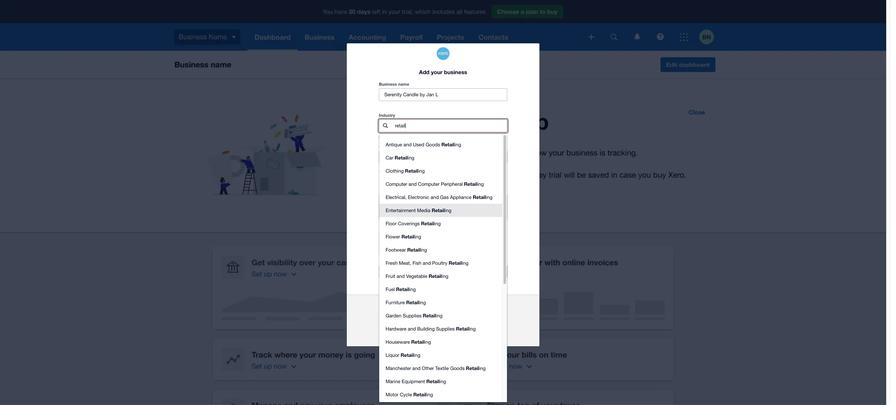 Task type: locate. For each thing, give the bounding box(es) containing it.
from
[[417, 135, 424, 139], [432, 306, 442, 312]]

goods inside "antique and used goods retail ing"
[[426, 142, 440, 147]]

ing inside garden supplies retail ing
[[436, 313, 443, 319]]

into
[[442, 314, 449, 319]]

media
[[417, 208, 431, 213]]

select
[[387, 135, 397, 139]]

select an industry from the suggestions provided
[[387, 135, 465, 139]]

and right fruit
[[397, 274, 405, 279]]

group containing retail
[[379, 134, 507, 405]]

your inside coming from quickbooks? move your data into xero for free.
[[424, 314, 432, 319]]

group
[[379, 134, 507, 405]]

poultry
[[432, 260, 448, 266]]

car retail ing
[[386, 155, 415, 161]]

retail
[[442, 142, 455, 147], [395, 155, 408, 161], [405, 168, 418, 174], [464, 181, 477, 187], [473, 194, 486, 200], [432, 207, 445, 213], [421, 221, 434, 226], [402, 234, 415, 240], [407, 247, 421, 253], [449, 260, 462, 266], [429, 273, 442, 279], [396, 287, 409, 292], [406, 300, 420, 305], [423, 313, 436, 319], [456, 326, 469, 332], [411, 339, 425, 345], [401, 352, 414, 358], [466, 366, 479, 371], [427, 379, 440, 384], [413, 392, 427, 398]]

ing inside floor coverings retail ing
[[434, 221, 441, 226]]

ing inside clothing retail ing
[[418, 168, 425, 174]]

0 horizontal spatial supplies
[[403, 313, 422, 319]]

fish
[[413, 260, 422, 266]]

floor
[[386, 221, 397, 226]]

retail down electrical, electronic and gas appliance retail ing
[[432, 207, 445, 213]]

other
[[422, 366, 434, 371]]

goods right textile
[[450, 366, 465, 371]]

ing inside electrical, electronic and gas appliance retail ing
[[486, 195, 493, 200]]

coming from quickbooks? move your data into xero for free.
[[412, 306, 475, 319]]

1 vertical spatial goods
[[450, 366, 465, 371]]

1 vertical spatial supplies
[[436, 326, 455, 332]]

cycle
[[400, 392, 412, 398]]

retail down me
[[421, 221, 434, 226]]

just
[[408, 211, 416, 216]]

see
[[431, 324, 439, 330]]

fresh meat, fish and poultry retail ing
[[386, 260, 469, 266]]

and down "industry"
[[404, 142, 412, 147]]

coverings
[[398, 221, 420, 226]]

see details button
[[425, 321, 461, 334]]

gas
[[440, 195, 449, 200]]

supplies down coming
[[403, 313, 422, 319]]

ing inside liquor retail ing
[[414, 353, 421, 358]]

retail down the houseware retail ing
[[401, 352, 414, 358]]

0 horizontal spatial computer
[[386, 181, 407, 187]]

retail right poultry
[[449, 260, 462, 266]]

manchester
[[386, 366, 411, 371]]

and inside hardware and building supplies retail ing
[[408, 326, 416, 332]]

computer down california
[[418, 181, 440, 187]]

and
[[404, 142, 412, 147], [409, 181, 417, 187], [431, 195, 439, 200], [423, 260, 431, 266], [397, 274, 405, 279], [408, 326, 416, 332], [413, 366, 421, 371]]

1 vertical spatial your
[[424, 314, 432, 319]]

do
[[379, 188, 385, 193]]

see details
[[431, 324, 456, 330]]

do you have employees? group
[[379, 195, 508, 220]]

2 computer from the left
[[418, 181, 440, 187]]

1 horizontal spatial from
[[432, 306, 442, 312]]

business
[[444, 69, 467, 75]]

supplies down the into
[[436, 326, 455, 332]]

and inside electrical, electronic and gas appliance retail ing
[[431, 195, 439, 200]]

and left gas
[[431, 195, 439, 200]]

your right add at the top left of page
[[431, 69, 443, 75]]

retail up appliance at the top
[[464, 181, 477, 187]]

1 horizontal spatial supplies
[[436, 326, 455, 332]]

clothing
[[386, 168, 404, 174]]

move
[[412, 314, 422, 319]]

ing inside manchester and other textile goods retail ing
[[479, 366, 486, 371]]

business name
[[379, 82, 409, 87]]

buy now
[[400, 269, 420, 275]]

ing inside flower retail ing
[[415, 234, 421, 240]]

industry
[[379, 113, 395, 118]]

computer
[[386, 181, 407, 187], [418, 181, 440, 187]]

ing inside computer and computer peripheral retail ing
[[477, 181, 484, 187]]

0 horizontal spatial goods
[[426, 142, 440, 147]]

yes
[[391, 198, 399, 204]]

ing inside the houseware retail ing
[[425, 340, 431, 345]]

buy now button
[[379, 266, 441, 278]]

fruit
[[386, 274, 395, 279]]

garden
[[386, 313, 402, 319]]

ing inside marine equipment retail ing
[[440, 379, 446, 384]]

ing inside hardware and building supplies retail ing
[[469, 326, 476, 332]]

1 vertical spatial from
[[432, 306, 442, 312]]

goods
[[426, 142, 440, 147], [450, 366, 465, 371]]

data
[[433, 314, 441, 319]]

hardware and building supplies retail ing
[[386, 326, 476, 332]]

entertainment
[[386, 208, 416, 213]]

entertainment media retail ing
[[386, 207, 452, 213]]

and left other
[[413, 366, 421, 371]]

houseware
[[386, 340, 410, 345]]

coming
[[412, 306, 430, 312]]

and inside manchester and other textile goods retail ing
[[413, 366, 421, 371]]

list box
[[379, 134, 502, 405]]

retail right "fuel"
[[396, 287, 409, 292]]

liquor retail ing
[[386, 352, 421, 358]]

search icon image
[[383, 123, 388, 128]]

now
[[410, 269, 420, 275]]

marine
[[386, 379, 401, 384]]

retail up fish
[[407, 247, 421, 253]]

retail down the building
[[411, 339, 425, 345]]

and inside fruit and vegetable retail ing
[[397, 274, 405, 279]]

name
[[398, 82, 409, 87]]

your left data
[[424, 314, 432, 319]]

for
[[460, 314, 465, 319]]

from up data
[[432, 306, 442, 312]]

computer up have
[[386, 181, 407, 187]]

your
[[431, 69, 443, 75], [424, 314, 432, 319]]

from inside coming from quickbooks? move your data into xero for free.
[[432, 306, 442, 312]]

and inside "antique and used goods retail ing"
[[404, 142, 412, 147]]

Industry field
[[394, 120, 507, 132]]

from left the
[[417, 135, 424, 139]]

and inside computer and computer peripheral retail ing
[[409, 181, 417, 187]]

supplies inside hardware and building supplies retail ing
[[436, 326, 455, 332]]

no,
[[391, 211, 399, 216]]

computer and computer peripheral retail ing
[[386, 181, 484, 187]]

and up employees? on the left top of the page
[[409, 181, 417, 187]]

0 horizontal spatial from
[[417, 135, 424, 139]]

1 horizontal spatial computer
[[418, 181, 440, 187]]

goods down the
[[426, 142, 440, 147]]

fresh
[[386, 260, 398, 266]]

and down move
[[408, 326, 416, 332]]

0 vertical spatial goods
[[426, 142, 440, 147]]

(utc-
[[398, 171, 408, 174]]

clothing retail ing
[[386, 168, 425, 174]]

manchester and other textile goods retail ing
[[386, 366, 486, 371]]

business
[[379, 82, 397, 87]]

time
[[379, 170, 387, 174]]

ing
[[455, 142, 461, 147], [408, 155, 415, 161], [418, 168, 425, 174], [477, 181, 484, 187], [486, 195, 493, 200], [445, 208, 452, 213], [434, 221, 441, 226], [415, 234, 421, 240], [421, 247, 427, 253], [462, 260, 469, 266], [442, 274, 449, 279], [409, 287, 416, 292], [420, 300, 426, 305], [436, 313, 443, 319], [469, 326, 476, 332], [425, 340, 431, 345], [414, 353, 421, 358], [479, 366, 486, 371], [440, 379, 446, 384], [427, 392, 433, 398]]

retail down suggestions
[[442, 142, 455, 147]]

retail down poultry
[[429, 273, 442, 279]]

0 vertical spatial supplies
[[403, 313, 422, 319]]

retail down manchester and other textile goods retail ing
[[427, 379, 440, 384]]

and right fish
[[423, 260, 431, 266]]

and for peripheral
[[409, 181, 417, 187]]

1 horizontal spatial goods
[[450, 366, 465, 371]]

Business name field
[[379, 89, 507, 101]]

you
[[386, 188, 393, 193]]



Task type: describe. For each thing, give the bounding box(es) containing it.
and for textile
[[413, 366, 421, 371]]

retail right appliance at the top
[[473, 194, 486, 200]]

fruit and vegetable retail ing
[[386, 273, 449, 279]]

retail left the baja
[[405, 168, 418, 174]]

ing inside 'furniture retail ing'
[[420, 300, 426, 305]]

industry
[[403, 135, 416, 139]]

flower
[[386, 234, 400, 240]]

ing inside fruit and vegetable retail ing
[[442, 274, 449, 279]]

and inside the fresh meat, fish and poultry retail ing
[[423, 260, 431, 266]]

california
[[427, 171, 442, 174]]

goods inside manchester and other textile goods retail ing
[[450, 366, 465, 371]]

floor coverings retail ing
[[386, 221, 441, 226]]

do you have employees?
[[379, 188, 429, 193]]

retail right textile
[[466, 366, 479, 371]]

free.
[[466, 314, 475, 319]]

textile
[[435, 366, 449, 371]]

ing inside fuel retail ing
[[409, 287, 416, 292]]

zone:
[[388, 170, 397, 174]]

retail down coverings
[[402, 234, 415, 240]]

motor
[[386, 392, 399, 398]]

it's
[[400, 211, 407, 216]]

details
[[441, 324, 456, 330]]

fuel
[[386, 287, 395, 292]]

retail down marine equipment retail ing
[[413, 392, 427, 398]]

and for goods
[[404, 142, 412, 147]]

me
[[417, 211, 424, 216]]

furniture
[[386, 300, 405, 305]]

equipment
[[402, 379, 425, 384]]

xero
[[451, 314, 459, 319]]

ing inside motor cycle retail ing
[[427, 392, 433, 398]]

baja
[[419, 171, 426, 174]]

used
[[413, 142, 424, 147]]

buy
[[400, 269, 409, 275]]

retail down coming
[[423, 313, 436, 319]]

quickbooks?
[[444, 306, 474, 312]]

retail right car
[[395, 155, 408, 161]]

and for retail
[[397, 274, 405, 279]]

antique and used goods retail ing
[[386, 142, 461, 147]]

have
[[394, 188, 404, 193]]

electronic
[[408, 195, 429, 200]]

houseware retail ing
[[386, 339, 431, 345]]

suggestions
[[431, 135, 450, 139]]

footwear
[[386, 247, 406, 253]]

ing inside car retail ing
[[408, 155, 415, 161]]

fuel retail ing
[[386, 287, 416, 292]]

add your business
[[419, 69, 467, 75]]

furniture retail ing
[[386, 300, 426, 305]]

liquor
[[386, 353, 399, 358]]

garden supplies retail ing
[[386, 313, 443, 319]]

retail down for
[[456, 326, 469, 332]]

motor cycle retail ing
[[386, 392, 433, 398]]

0 vertical spatial from
[[417, 135, 424, 139]]

provided
[[451, 135, 465, 139]]

vegetable
[[406, 274, 427, 279]]

add
[[419, 69, 430, 75]]

flower retail ing
[[386, 234, 421, 240]]

the
[[425, 135, 430, 139]]

no, it's just me
[[391, 211, 424, 216]]

meat,
[[399, 260, 411, 266]]

time zone: (utc-08:00) baja california
[[379, 170, 442, 174]]

an
[[398, 135, 402, 139]]

country
[[379, 144, 395, 149]]

1 computer from the left
[[386, 181, 407, 187]]

and for supplies
[[408, 326, 416, 332]]

peripheral
[[441, 181, 463, 187]]

0 vertical spatial your
[[431, 69, 443, 75]]

retail up coming
[[406, 300, 420, 305]]

08:00)
[[408, 171, 418, 174]]

appliance
[[450, 195, 472, 200]]

electrical, electronic and gas appliance retail ing
[[386, 194, 493, 200]]

ing inside footwear retail ing
[[421, 247, 427, 253]]

marine equipment retail ing
[[386, 379, 446, 384]]

building
[[417, 326, 435, 332]]

hardware
[[386, 326, 407, 332]]

car
[[386, 155, 393, 161]]

antique
[[386, 142, 402, 147]]

supplies inside garden supplies retail ing
[[403, 313, 422, 319]]

ing inside the fresh meat, fish and poultry retail ing
[[462, 260, 469, 266]]

xero image
[[437, 47, 450, 60]]

list box containing retail
[[379, 134, 502, 405]]

ing inside "antique and used goods retail ing"
[[455, 142, 461, 147]]

footwear retail ing
[[386, 247, 427, 253]]

ing inside entertainment media retail ing
[[445, 208, 452, 213]]

electrical,
[[386, 195, 407, 200]]



Task type: vqa. For each thing, say whether or not it's contained in the screenshot.
and inside the ELECTRICAL, ELECTRONIC AND GAS APPLIANCE RETAIL ING
yes



